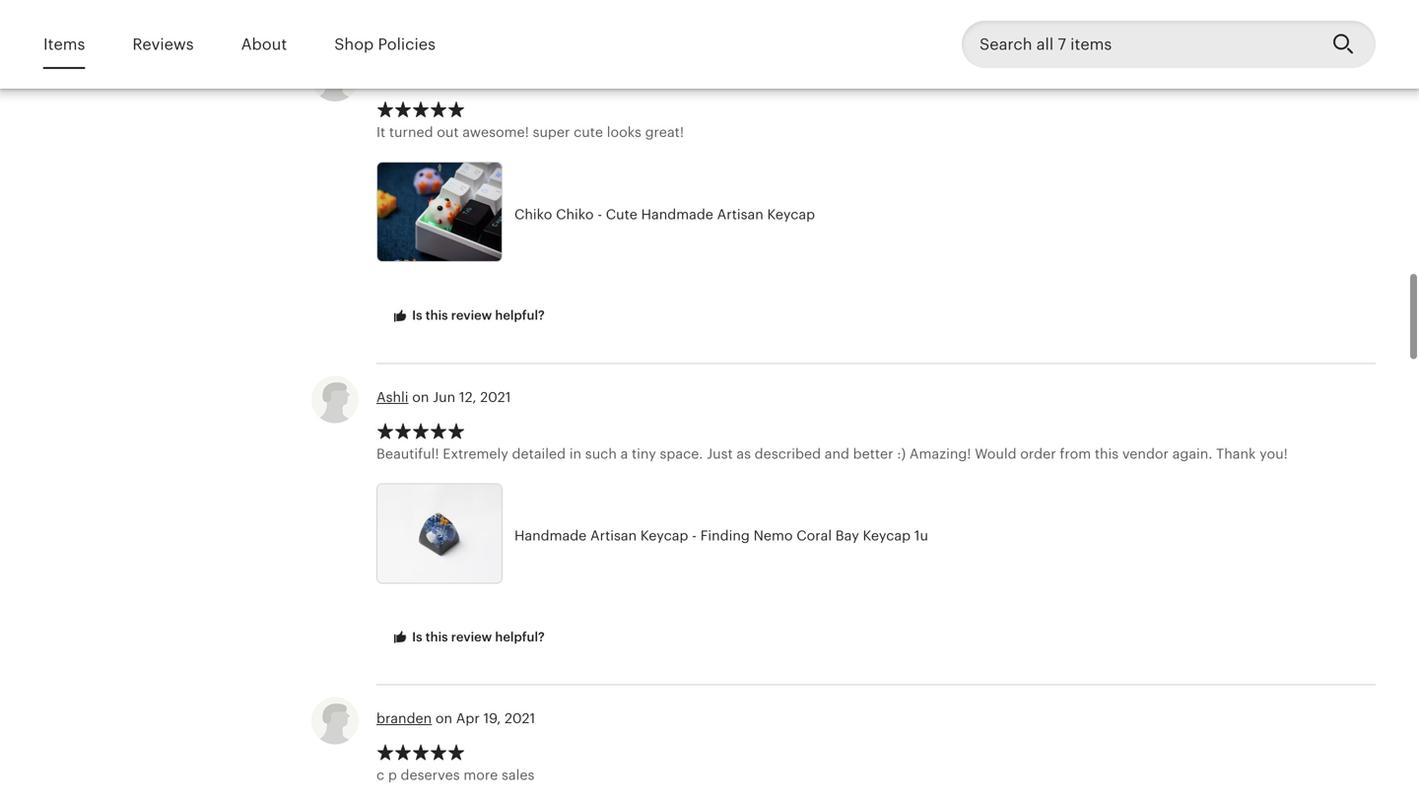 Task type: locate. For each thing, give the bounding box(es) containing it.
is this review helpful? button for chiko chiko - cute handmade artisan keycap
[[376, 298, 560, 334]]

1 vertical spatial helpful?
[[495, 630, 545, 645]]

chiko left cute
[[556, 206, 594, 222]]

1 review from the top
[[451, 308, 492, 323]]

1 vertical spatial review
[[451, 630, 492, 645]]

is this review helpful? up 12,
[[409, 308, 545, 323]]

1 horizontal spatial on
[[436, 711, 452, 727]]

is for chiko chiko - cute handmade artisan keycap
[[412, 308, 422, 323]]

0 vertical spatial review
[[451, 308, 492, 323]]

0 horizontal spatial -
[[597, 206, 602, 222]]

0 vertical spatial 2021
[[480, 389, 511, 405]]

on left jun
[[412, 389, 429, 405]]

handmade
[[641, 206, 713, 222], [514, 528, 587, 544]]

2 helpful? from the top
[[495, 630, 545, 645]]

this up ashli on jun 12, 2021
[[426, 308, 448, 323]]

1u
[[914, 528, 928, 544]]

coral
[[797, 528, 832, 544]]

this for chiko chiko - cute handmade artisan keycap
[[426, 308, 448, 323]]

reviews
[[132, 35, 194, 53]]

1 vertical spatial is this review helpful? button
[[376, 619, 560, 656]]

handmade artisan keycap -  finding nemo coral bay keycap 1u link
[[376, 483, 1155, 589]]

chiko down it turned out awesome! super cute looks great!
[[514, 206, 552, 222]]

is this review helpful? up apr
[[409, 630, 545, 645]]

1 helpful? from the top
[[495, 308, 545, 323]]

helpful? for handmade artisan keycap -  finding nemo coral bay keycap 1u
[[495, 630, 545, 645]]

c
[[376, 767, 385, 783]]

1 vertical spatial is
[[412, 630, 422, 645]]

this right from
[[1095, 446, 1119, 462]]

0 horizontal spatial chiko
[[514, 206, 552, 222]]

0 horizontal spatial handmade
[[514, 528, 587, 544]]

space.
[[660, 446, 703, 462]]

0 vertical spatial is this review helpful? button
[[376, 298, 560, 334]]

turned
[[389, 124, 433, 140]]

is this review helpful? for chiko
[[409, 308, 545, 323]]

helpful? for chiko chiko - cute handmade artisan keycap
[[495, 308, 545, 323]]

1 vertical spatial is this review helpful?
[[409, 630, 545, 645]]

review for chiko chiko - cute handmade artisan keycap
[[451, 308, 492, 323]]

handmade down detailed
[[514, 528, 587, 544]]

on for ashli
[[412, 389, 429, 405]]

jun
[[433, 389, 456, 405]]

reviews link
[[132, 21, 194, 67]]

0 vertical spatial is
[[412, 308, 422, 323]]

review for handmade artisan keycap -  finding nemo coral bay keycap 1u
[[451, 630, 492, 645]]

finding
[[700, 528, 750, 544]]

this
[[426, 308, 448, 323], [1095, 446, 1119, 462], [426, 630, 448, 645]]

deserves
[[401, 767, 460, 783]]

shop policies
[[334, 35, 436, 53]]

would
[[975, 446, 1017, 462]]

2021 for branden on apr 19, 2021
[[505, 711, 535, 727]]

1 horizontal spatial handmade
[[641, 206, 713, 222]]

branden
[[376, 711, 432, 727]]

great!
[[645, 124, 684, 140]]

review up 12,
[[451, 308, 492, 323]]

is up "branden" link
[[412, 630, 422, 645]]

detailed
[[512, 446, 566, 462]]

is this review helpful? button up 12,
[[376, 298, 560, 334]]

2021
[[480, 389, 511, 405], [505, 711, 535, 727]]

this up "branden on apr 19, 2021"
[[426, 630, 448, 645]]

better
[[853, 446, 893, 462]]

shop
[[334, 35, 374, 53]]

19,
[[483, 711, 501, 727]]

1 vertical spatial this
[[1095, 446, 1119, 462]]

review up apr
[[451, 630, 492, 645]]

0 vertical spatial -
[[597, 206, 602, 222]]

is up ashli on jun 12, 2021
[[412, 308, 422, 323]]

2 is this review helpful? button from the top
[[376, 619, 560, 656]]

handmade right cute
[[641, 206, 713, 222]]

more
[[464, 767, 498, 783]]

is
[[412, 308, 422, 323], [412, 630, 422, 645]]

2 is this review helpful? from the top
[[409, 630, 545, 645]]

ashli
[[376, 389, 409, 405]]

1 is this review helpful? button from the top
[[376, 298, 560, 334]]

1 vertical spatial 2021
[[505, 711, 535, 727]]

0 vertical spatial artisan
[[717, 206, 764, 222]]

1 vertical spatial on
[[436, 711, 452, 727]]

looks
[[607, 124, 642, 140]]

1 horizontal spatial chiko
[[556, 206, 594, 222]]

chiko
[[514, 206, 552, 222], [556, 206, 594, 222]]

amazing!
[[910, 446, 971, 462]]

2 chiko from the left
[[556, 206, 594, 222]]

0 vertical spatial helpful?
[[495, 308, 545, 323]]

p
[[388, 767, 397, 783]]

0 vertical spatial on
[[412, 389, 429, 405]]

again.
[[1173, 446, 1213, 462]]

order
[[1020, 446, 1056, 462]]

0 vertical spatial is this review helpful?
[[409, 308, 545, 323]]

1 is this review helpful? from the top
[[409, 308, 545, 323]]

and
[[825, 446, 850, 462]]

1 is from the top
[[412, 308, 422, 323]]

2 review from the top
[[451, 630, 492, 645]]

artisan
[[717, 206, 764, 222], [590, 528, 637, 544]]

cute
[[574, 124, 603, 140]]

beautiful! extremely detailed in such a tiny space. just as described and better :) amazing! would order from this vendor again. thank you!
[[376, 446, 1288, 462]]

is this review helpful?
[[409, 308, 545, 323], [409, 630, 545, 645]]

described
[[755, 446, 821, 462]]

2 vertical spatial this
[[426, 630, 448, 645]]

on
[[412, 389, 429, 405], [436, 711, 452, 727]]

sales
[[502, 767, 535, 783]]

tiny
[[632, 446, 656, 462]]

-
[[597, 206, 602, 222], [692, 528, 697, 544]]

2021 right 19,
[[505, 711, 535, 727]]

1 horizontal spatial -
[[692, 528, 697, 544]]

0 vertical spatial this
[[426, 308, 448, 323]]

items link
[[43, 21, 85, 67]]

- left finding
[[692, 528, 697, 544]]

on left apr
[[436, 711, 452, 727]]

- left cute
[[597, 206, 602, 222]]

keycap
[[767, 206, 815, 222], [640, 528, 688, 544], [863, 528, 911, 544]]

helpful?
[[495, 308, 545, 323], [495, 630, 545, 645]]

out
[[437, 124, 459, 140]]

0 horizontal spatial artisan
[[590, 528, 637, 544]]

2021 right 12,
[[480, 389, 511, 405]]

1 horizontal spatial keycap
[[767, 206, 815, 222]]

is this review helpful? button up apr
[[376, 619, 560, 656]]

review
[[451, 308, 492, 323], [451, 630, 492, 645]]

2 is from the top
[[412, 630, 422, 645]]

is this review helpful? button
[[376, 298, 560, 334], [376, 619, 560, 656]]

0 horizontal spatial on
[[412, 389, 429, 405]]



Task type: vqa. For each thing, say whether or not it's contained in the screenshot.
suggested
no



Task type: describe. For each thing, give the bounding box(es) containing it.
ashli link
[[376, 389, 409, 405]]

2 horizontal spatial keycap
[[863, 528, 911, 544]]

apr
[[456, 711, 480, 727]]

12,
[[459, 389, 477, 405]]

handmade artisan keycap -  finding nemo coral bay keycap 1u
[[514, 528, 928, 544]]

1 vertical spatial handmade
[[514, 528, 587, 544]]

bay
[[836, 528, 859, 544]]

shop policies link
[[334, 21, 436, 67]]

super
[[533, 124, 570, 140]]

branden link
[[376, 711, 432, 727]]

a
[[620, 446, 628, 462]]

this for handmade artisan keycap -  finding nemo coral bay keycap 1u
[[426, 630, 448, 645]]

ashli on jun 12, 2021
[[376, 389, 511, 405]]

you!
[[1260, 446, 1288, 462]]

1 vertical spatial artisan
[[590, 528, 637, 544]]

just
[[707, 446, 733, 462]]

chiko chiko - cute handmade artisan keycap
[[514, 206, 815, 222]]

Search all 7 items text field
[[962, 21, 1317, 68]]

in
[[569, 446, 582, 462]]

nemo
[[754, 528, 793, 544]]

1 horizontal spatial artisan
[[717, 206, 764, 222]]

about
[[241, 35, 287, 53]]

is this review helpful? for handmade
[[409, 630, 545, 645]]

thank
[[1216, 446, 1256, 462]]

policies
[[378, 35, 436, 53]]

1 vertical spatial -
[[692, 528, 697, 544]]

is this review helpful? button for handmade artisan keycap -  finding nemo coral bay keycap 1u
[[376, 619, 560, 656]]

:)
[[897, 446, 906, 462]]

cute
[[606, 206, 638, 222]]

beautiful!
[[376, 446, 439, 462]]

awesome!
[[462, 124, 529, 140]]

as
[[737, 446, 751, 462]]

chiko chiko - cute handmade artisan keycap link
[[376, 162, 1155, 267]]

it turned out awesome! super cute looks great!
[[376, 124, 684, 140]]

0 vertical spatial handmade
[[641, 206, 713, 222]]

c p deserves more sales
[[376, 767, 535, 783]]

it
[[376, 124, 386, 140]]

branden on apr 19, 2021
[[376, 711, 535, 727]]

0 horizontal spatial keycap
[[640, 528, 688, 544]]

is for handmade artisan keycap -  finding nemo coral bay keycap 1u
[[412, 630, 422, 645]]

extremely
[[443, 446, 508, 462]]

on for branden
[[436, 711, 452, 727]]

items
[[43, 35, 85, 53]]

vendor
[[1122, 446, 1169, 462]]

2021 for ashli on jun 12, 2021
[[480, 389, 511, 405]]

from
[[1060, 446, 1091, 462]]

such
[[585, 446, 617, 462]]

about link
[[241, 21, 287, 67]]

1 chiko from the left
[[514, 206, 552, 222]]



